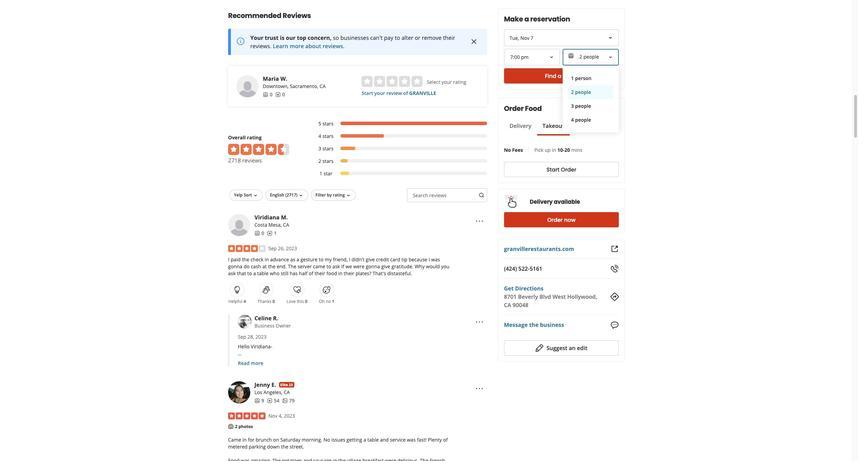 Task type: locate. For each thing, give the bounding box(es) containing it.
reviews element for viridiana
[[267, 230, 277, 237]]

1 vertical spatial delivery
[[530, 198, 553, 206]]

tip
[[402, 256, 408, 263]]

0 vertical spatial reviews
[[242, 157, 262, 164]]

1 inside filter reviews by 1 star rating element
[[320, 170, 323, 177]]

16 chevron down v2 image inside english (2717) dropdown button
[[298, 193, 304, 198]]

food
[[327, 270, 337, 277]]

would
[[426, 263, 440, 270]]

your
[[250, 34, 264, 42]]

make a reservation
[[504, 14, 571, 24]]

2 vertical spatial people
[[576, 117, 592, 123]]

friends element for viridiana
[[255, 230, 264, 237]]

about down 'concern,'
[[306, 42, 321, 50]]

is right actions
[[295, 364, 298, 371]]

table inside i paid the check in advance as a gesture to my friend, i didn't give credit card tip because i was gonna do cash at the end. the server came to ask if we were gonna give gratitude. why would you ask that to a table who still has half of their food in their plates? that's distasteful.
[[257, 270, 269, 277]]

table left and at the left bottom of the page
[[368, 437, 379, 443]]

reviews element containing 1
[[267, 230, 277, 237]]

the
[[288, 263, 297, 270]]

1 vertical spatial more
[[251, 360, 264, 367]]

stars right 5
[[323, 120, 334, 127]]

0 vertical spatial 2023
[[286, 245, 297, 252]]

no left fees
[[504, 147, 511, 153]]

more for read
[[251, 360, 264, 367]]

reviews
[[283, 11, 311, 20]]

viridiana m. costa mesa, ca
[[255, 214, 289, 228]]

16 review v2 image
[[267, 231, 273, 236]]

16 camera v2 image
[[228, 424, 234, 429]]

filter reviews by 2 stars rating element
[[312, 158, 487, 165]]

(0 reactions) element right thanks at bottom left
[[273, 299, 275, 305]]

maria w. downtown, sacramento, ca
[[263, 75, 326, 89]]

west
[[553, 293, 566, 301], [353, 357, 364, 364]]

2 horizontal spatial 4
[[572, 117, 574, 123]]

you left soon.
[[415, 364, 423, 371]]

1 vertical spatial 16 review v2 image
[[267, 398, 273, 404]]

the
[[242, 256, 249, 263], [268, 263, 276, 270], [530, 321, 539, 329], [251, 364, 258, 371], [281, 444, 289, 450]]

west right blvd
[[553, 293, 566, 301]]

owner
[[276, 323, 291, 329]]

2023 for viridiana m.
[[286, 245, 297, 252]]

ca inside elite 23 los angeles, ca
[[284, 389, 290, 396]]

we right location.
[[411, 357, 418, 364]]

your left the 'review'
[[375, 90, 385, 96]]

and
[[380, 437, 389, 443]]

rating inside dropdown button
[[333, 192, 345, 198]]

0 vertical spatial 3
[[572, 103, 574, 109]]

0 horizontal spatial reviews.
[[250, 42, 272, 50]]

1 vertical spatial was
[[407, 437, 416, 443]]

1 horizontal spatial is
[[295, 364, 298, 371]]

of right plenty
[[443, 437, 448, 443]]

16 chevron down v2 image for english (2717)
[[298, 193, 304, 198]]

2 (0 reactions) element from the left
[[305, 299, 308, 305]]

server
[[298, 263, 312, 270]]

(4 reactions) element
[[244, 299, 246, 305]]

2 horizontal spatial rating
[[453, 79, 467, 85]]

2 vertical spatial reviews element
[[267, 397, 280, 404]]

0 vertical spatial you
[[441, 263, 450, 270]]

2 vertical spatial your
[[300, 357, 311, 364]]

2 horizontal spatial their
[[443, 34, 456, 42]]

about
[[306, 42, 321, 50], [286, 357, 299, 364]]

west inside get directions 8701 beverly blvd west hollywood, ca 90048
[[553, 293, 566, 301]]

ca inside maria w. downtown, sacramento, ca
[[320, 83, 326, 89]]

the up who at the left of page
[[268, 263, 276, 270]]

our up unacceptable
[[344, 357, 352, 364]]

be up soon.
[[428, 357, 434, 364]]

0 horizontal spatial 4
[[244, 299, 246, 305]]

that's
[[373, 270, 386, 277]]

1 horizontal spatial we
[[411, 357, 418, 364]]

0 horizontal spatial will
[[374, 364, 381, 371]]

more inside info alert
[[290, 42, 304, 50]]

we
[[346, 263, 352, 270]]

ask left "if"
[[333, 263, 340, 270]]

gonna down paid
[[228, 263, 243, 270]]

photo of jenny e. image
[[228, 382, 250, 404]]

was inside i paid the check in advance as a gesture to my friend, i didn't give credit card tip because i was gonna do cash at the end. the server came to ask if we were gonna give gratitude. why would you ask that to a table who still has half of their food in their plates? that's distasteful.
[[432, 256, 440, 263]]

will down hollywood
[[374, 364, 381, 371]]

16 review v2 image left 54
[[267, 398, 273, 404]]

0 vertical spatial 16 friends v2 image
[[263, 92, 269, 97]]

no inside 'came in for brunch on saturday morning. no issues getting a table and service was fast! plenty of metered parking down the street.'
[[324, 437, 330, 443]]

2 vertical spatial of
[[443, 437, 448, 443]]

more inside dropdown button
[[251, 360, 264, 367]]

find
[[545, 72, 557, 80]]

will up soon.
[[420, 357, 427, 364]]

0 horizontal spatial was
[[407, 437, 416, 443]]

gonna
[[228, 263, 243, 270], [366, 263, 380, 270]]

your up completely
[[300, 357, 311, 364]]

the down saturday
[[281, 444, 289, 450]]

2 vertical spatial 4
[[244, 299, 246, 305]]

1 we from the left
[[238, 357, 245, 364]]

None radio
[[374, 76, 386, 87], [387, 76, 398, 87], [399, 76, 411, 87], [374, 76, 386, 87], [387, 76, 398, 87], [399, 76, 411, 87]]

your right select on the top of page
[[442, 79, 452, 85]]

their right remove
[[443, 34, 456, 42]]

(0 reactions) element right this
[[305, 299, 308, 305]]

about up actions
[[286, 357, 299, 364]]

english (2717)
[[270, 192, 298, 198]]

more for learn
[[290, 42, 304, 50]]

a
[[525, 14, 529, 24], [558, 72, 562, 80], [297, 256, 299, 263], [253, 270, 256, 277], [364, 437, 366, 443]]

(1 reaction) element
[[332, 299, 335, 305]]

0 horizontal spatial (0 reactions) element
[[273, 299, 275, 305]]

was left fast!
[[407, 437, 416, 443]]

reviews element containing 0
[[275, 91, 285, 98]]

0 vertical spatial was
[[432, 256, 440, 263]]

blvd
[[540, 293, 551, 301]]

was inside 'came in for brunch on saturday morning. no issues getting a table and service was fast! plenty of metered parking down the street.'
[[407, 437, 416, 443]]

you inside i paid the check in advance as a gesture to my friend, i didn't give credit card tip because i was gonna do cash at the end. the server came to ask if we were gonna give gratitude. why would you ask that to a table who still has half of their food in their plates? that's distasteful.
[[441, 263, 450, 270]]

16 friends v2 image
[[255, 398, 260, 404]]

love
[[287, 299, 296, 305]]

start down 'up'
[[547, 166, 560, 174]]

1 vertical spatial start
[[547, 166, 560, 174]]

our inside info alert
[[286, 34, 296, 42]]

start order
[[547, 166, 577, 174]]

sep for sep 28, 2023
[[238, 334, 246, 340]]

16 review v2 image
[[275, 92, 281, 97], [267, 398, 273, 404]]

the down are
[[251, 364, 258, 371]]

friends element down the costa
[[255, 230, 264, 237]]

friends element down los
[[255, 397, 264, 404]]

jenny e.
[[255, 381, 276, 389]]

start
[[362, 90, 373, 96], [547, 166, 560, 174]]

search image
[[479, 193, 485, 198]]

you
[[441, 263, 450, 270], [415, 364, 423, 371]]

read
[[238, 360, 250, 367]]

down
[[267, 444, 280, 450]]

522-
[[519, 265, 530, 273]]

0 horizontal spatial west
[[353, 357, 364, 364]]

1 for 1 star
[[320, 170, 323, 177]]

ca inside viridiana m. costa mesa, ca
[[283, 222, 289, 228]]

0 horizontal spatial be
[[382, 364, 388, 371]]

reviews.
[[250, 42, 272, 50], [323, 42, 345, 50]]

has
[[290, 270, 298, 277]]

hollywood
[[365, 357, 389, 364]]

3 stars from the top
[[323, 145, 334, 152]]

for
[[248, 437, 255, 443]]

recommended
[[228, 11, 282, 20]]

1 horizontal spatial at
[[338, 357, 342, 364]]

4 right helpful
[[244, 299, 246, 305]]

your for select
[[442, 79, 452, 85]]

0 horizontal spatial gonna
[[228, 263, 243, 270]]

reviews element
[[275, 91, 285, 98], [267, 230, 277, 237], [267, 397, 280, 404]]

1 vertical spatial sep
[[238, 334, 246, 340]]

at up unacceptable
[[338, 357, 342, 364]]

brunch
[[256, 437, 272, 443]]

elite
[[281, 383, 288, 387]]

in down "if"
[[338, 270, 343, 277]]

0 horizontal spatial rating
[[247, 134, 262, 141]]

photo of viridiana m. image
[[228, 214, 250, 236]]

4 down 5
[[319, 133, 321, 139]]

0 vertical spatial will
[[420, 357, 427, 364]]

2 stars
[[319, 158, 334, 164]]

0 vertical spatial at
[[263, 263, 267, 270]]

1 horizontal spatial 3
[[572, 103, 574, 109]]

your inside we are sorry to hear about your experience at our west hollywood location. we will be reaching out directly since the servers actions is completely unacceptable to us. i will be messaging you soon.
[[300, 357, 311, 364]]

their down the came
[[315, 270, 325, 277]]

at inside i paid the check in advance as a gesture to my friend, i didn't give credit card tip because i was gonna do cash at the end. the server came to ask if we were gonna give gratitude. why would you ask that to a table who still has half of their food in their plates? that's distasteful.
[[263, 263, 267, 270]]

0 horizontal spatial no
[[324, 437, 330, 443]]

ca inside get directions 8701 beverly blvd west hollywood, ca 90048
[[504, 301, 512, 309]]

1 vertical spatial reviews element
[[267, 230, 277, 237]]

4 stars from the top
[[323, 158, 334, 164]]

ca for w.
[[320, 83, 326, 89]]

ca down 8701
[[504, 301, 512, 309]]

2 photos link
[[235, 424, 253, 430]]

half
[[299, 270, 308, 277]]

west up us.
[[353, 357, 364, 364]]

didn't
[[352, 256, 365, 263]]

reviews element down angeles,
[[267, 397, 280, 404]]

1 vertical spatial rating
[[247, 134, 262, 141]]

1 vertical spatial 2023
[[256, 334, 267, 340]]

photos
[[239, 424, 253, 430]]

16 friends v2 image
[[263, 92, 269, 97], [255, 231, 260, 236]]

1 16 chevron down v2 image from the left
[[298, 193, 304, 198]]

reviews. down so
[[323, 42, 345, 50]]

2 vertical spatial 2023
[[284, 413, 295, 419]]

0 vertical spatial 16 review v2 image
[[275, 92, 281, 97]]

0 horizontal spatial 3
[[319, 145, 321, 152]]

24 directions v2 image
[[611, 293, 619, 301]]

friends element
[[263, 91, 273, 98], [255, 230, 264, 237], [255, 397, 264, 404]]

more
[[290, 42, 304, 50], [251, 360, 264, 367]]

0 vertical spatial sep
[[269, 245, 277, 252]]

order left now
[[548, 216, 563, 224]]

  text field
[[407, 188, 487, 202]]

0 vertical spatial our
[[286, 34, 296, 42]]

0 horizontal spatial table
[[257, 270, 269, 277]]

1 vertical spatial 16 friends v2 image
[[255, 231, 260, 236]]

1 vertical spatial 3
[[319, 145, 321, 152]]

0 vertical spatial no
[[504, 147, 511, 153]]

reaching
[[435, 357, 455, 364]]

1 vertical spatial ask
[[228, 270, 236, 277]]

4 down 3 people
[[572, 117, 574, 123]]

2 photos
[[235, 424, 253, 430]]

0 vertical spatial people
[[576, 89, 592, 95]]

1 vertical spatial west
[[353, 357, 364, 364]]

24 phone v2 image
[[611, 265, 619, 273]]

end.
[[277, 263, 287, 270]]

1 horizontal spatial start
[[547, 166, 560, 174]]

people
[[576, 89, 592, 95], [576, 103, 592, 109], [576, 117, 592, 123]]

get directions link
[[504, 285, 544, 292]]

2 16 chevron down v2 image from the left
[[346, 193, 351, 198]]

order down 20 at the top of page
[[561, 166, 577, 174]]

people for 4 people
[[576, 117, 592, 123]]

order now
[[548, 216, 576, 224]]

1 left 'star'
[[320, 170, 323, 177]]

1 vertical spatial order
[[561, 166, 577, 174]]

start inside start order "button"
[[547, 166, 560, 174]]

read more
[[238, 360, 264, 367]]

0 horizontal spatial your
[[300, 357, 311, 364]]

1 vertical spatial will
[[374, 364, 381, 371]]

0 vertical spatial table
[[257, 270, 269, 277]]

stars up 'star'
[[323, 158, 334, 164]]

to right pay
[[395, 34, 400, 42]]

i up would
[[429, 256, 430, 263]]

9
[[262, 397, 264, 404]]

are
[[246, 357, 254, 364]]

people down person in the right top of the page
[[576, 89, 592, 95]]

rating right by at the top left of the page
[[333, 192, 345, 198]]

filter by rating
[[316, 192, 345, 198]]

sep left 26,
[[269, 245, 277, 252]]

2 people from the top
[[576, 103, 592, 109]]

2 down 3 stars on the top left
[[319, 158, 321, 164]]

0 vertical spatial about
[[306, 42, 321, 50]]

in left for
[[243, 437, 247, 443]]

is
[[280, 34, 285, 42], [295, 364, 298, 371]]

None field
[[563, 49, 619, 133], [505, 50, 560, 65], [563, 49, 619, 133], [505, 50, 560, 65]]

1 gonna from the left
[[228, 263, 243, 270]]

learn
[[273, 42, 288, 50]]

2023 right 4,
[[284, 413, 295, 419]]

1 vertical spatial no
[[324, 437, 330, 443]]

3 people from the top
[[576, 117, 592, 123]]

1 horizontal spatial west
[[553, 293, 566, 301]]

stars up 3 stars on the top left
[[323, 133, 334, 139]]

gonna up that's
[[366, 263, 380, 270]]

1 horizontal spatial 16 review v2 image
[[275, 92, 281, 97]]

16 review v2 image down downtown,
[[275, 92, 281, 97]]

1 reviews. from the left
[[250, 42, 272, 50]]

1 horizontal spatial your
[[375, 90, 385, 96]]

2 stars from the top
[[323, 133, 334, 139]]

reviews. inside so businesses can't pay to alter or remove their reviews.
[[250, 42, 272, 50]]

2023 up viridiana-
[[256, 334, 267, 340]]

2 horizontal spatial of
[[443, 437, 448, 443]]

(424)
[[504, 265, 517, 273]]

rating element
[[362, 76, 423, 87]]

1 horizontal spatial be
[[428, 357, 434, 364]]

1 horizontal spatial ask
[[333, 263, 340, 270]]

1 horizontal spatial 16 friends v2 image
[[263, 92, 269, 97]]

as
[[290, 256, 295, 263]]

0 horizontal spatial 16 review v2 image
[[267, 398, 273, 404]]

1 vertical spatial is
[[295, 364, 298, 371]]

people down 3 people
[[576, 117, 592, 123]]

1 horizontal spatial rating
[[333, 192, 345, 198]]

2 gonna from the left
[[366, 263, 380, 270]]

4 people
[[572, 117, 592, 123]]

i inside we are sorry to hear about your experience at our west hollywood location. we will be reaching out directly since the servers actions is completely unacceptable to us. i will be messaging you soon.
[[371, 364, 372, 371]]

you inside we are sorry to hear about your experience at our west hollywood location. we will be reaching out directly since the servers actions is completely unacceptable to us. i will be messaging you soon.
[[415, 364, 423, 371]]

service
[[390, 437, 406, 443]]

filter reviews by 5 stars rating element
[[312, 120, 487, 127]]

0 vertical spatial 2
[[572, 89, 574, 95]]

at right cash
[[263, 263, 267, 270]]

granvillerestaurants.com link
[[504, 245, 574, 253]]

1 stars from the top
[[323, 120, 334, 127]]

be down hollywood
[[382, 364, 388, 371]]

reviews for 2718 reviews
[[242, 157, 262, 164]]

rating for select your rating
[[453, 79, 467, 85]]

in right check
[[265, 256, 269, 263]]

1 horizontal spatial more
[[290, 42, 304, 50]]

i up we
[[349, 256, 351, 263]]

you right would
[[441, 263, 450, 270]]

delivery down the order food
[[510, 122, 532, 130]]

to up servers
[[268, 357, 273, 364]]

west inside we are sorry to hear about your experience at our west hollywood location. we will be reaching out directly since the servers actions is completely unacceptable to us. i will be messaging you soon.
[[353, 357, 364, 364]]

3 inside button
[[572, 103, 574, 109]]

3 up 2 stars
[[319, 145, 321, 152]]

1 people from the top
[[576, 89, 592, 95]]

16 chevron down v2 image
[[298, 193, 304, 198], [346, 193, 351, 198]]

i left paid
[[228, 256, 230, 263]]

1 vertical spatial people
[[576, 103, 592, 109]]

reviews down 4.5 star rating image
[[242, 157, 262, 164]]

delivery left the available
[[530, 198, 553, 206]]

0 vertical spatial start
[[362, 90, 373, 96]]

los
[[255, 389, 262, 396]]

tab list
[[504, 122, 570, 136]]

2 vertical spatial 2
[[235, 424, 238, 430]]

1 for 1
[[274, 230, 277, 237]]

up
[[545, 147, 551, 153]]

1 (0 reactions) element from the left
[[273, 299, 275, 305]]

0 vertical spatial delivery
[[510, 122, 532, 130]]

sep 26, 2023
[[269, 245, 297, 252]]

a right find
[[558, 72, 562, 80]]

the inside we are sorry to hear about your experience at our west hollywood location. we will be reaching out directly since the servers actions is completely unacceptable to us. i will be messaging you soon.
[[251, 364, 258, 371]]

4 star rating image
[[228, 245, 266, 252]]

so
[[333, 34, 339, 42]]

recommended reviews
[[228, 11, 311, 20]]

ca down elite 23 link
[[284, 389, 290, 396]]

cash
[[251, 263, 261, 270]]

0 horizontal spatial 16 chevron down v2 image
[[298, 193, 304, 198]]

in right 'up'
[[552, 147, 557, 153]]

16 review v2 image for jenny e.
[[267, 398, 273, 404]]

(no rating) image
[[362, 76, 423, 87]]

1 vertical spatial give
[[382, 263, 391, 270]]

a right as
[[297, 256, 299, 263]]

1 inside 1 person button
[[572, 75, 574, 82]]

2 vertical spatial order
[[548, 216, 563, 224]]

1 horizontal spatial about
[[306, 42, 321, 50]]

0 vertical spatial ask
[[333, 263, 340, 270]]

None radio
[[362, 76, 373, 87], [412, 76, 423, 87], [362, 76, 373, 87], [412, 76, 423, 87]]

1 for 1 person
[[572, 75, 574, 82]]

were
[[354, 263, 365, 270]]

sep 28, 2023
[[238, 334, 267, 340]]

stars
[[323, 120, 334, 127], [323, 133, 334, 139], [323, 145, 334, 152], [323, 158, 334, 164]]

1 left person in the right top of the page
[[572, 75, 574, 82]]

downtown,
[[263, 83, 289, 89]]

ask
[[333, 263, 340, 270], [228, 270, 236, 277]]

1 horizontal spatial give
[[382, 263, 391, 270]]

4 inside button
[[572, 117, 574, 123]]

nov 4, 2023
[[269, 413, 295, 419]]

1 vertical spatial 2
[[319, 158, 321, 164]]

2023 right 26,
[[286, 245, 297, 252]]

0 vertical spatial west
[[553, 293, 566, 301]]

their
[[443, 34, 456, 42], [315, 270, 325, 277], [344, 270, 355, 277]]

friends element for maria
[[263, 91, 273, 98]]

reviews. down the your on the top left
[[250, 42, 272, 50]]

(0 reactions) element for love this 0
[[305, 299, 308, 305]]

menu image
[[476, 217, 484, 225], [476, 318, 484, 326]]

if
[[341, 263, 344, 270]]

0 vertical spatial order
[[504, 104, 524, 113]]

ca down m. at the top of the page
[[283, 222, 289, 228]]

photo of maria w. image
[[237, 75, 259, 97]]

available
[[554, 198, 580, 206]]

the right message
[[530, 321, 539, 329]]

is inside we are sorry to hear about your experience at our west hollywood location. we will be reaching out directly since the servers actions is completely unacceptable to us. i will be messaging you soon.
[[295, 364, 298, 371]]

is up learn
[[280, 34, 285, 42]]

their inside so businesses can't pay to alter or remove their reviews.
[[443, 34, 456, 42]]

2 inside button
[[572, 89, 574, 95]]

(0 reactions) element
[[273, 299, 275, 305], [305, 299, 308, 305]]

order for now
[[548, 216, 563, 224]]

fees
[[513, 147, 523, 153]]

people for 3 people
[[576, 103, 592, 109]]

0 horizontal spatial 2
[[235, 424, 238, 430]]

1 vertical spatial our
[[344, 357, 352, 364]]

1 vertical spatial about
[[286, 357, 299, 364]]

0 horizontal spatial our
[[286, 34, 296, 42]]

now
[[564, 216, 576, 224]]

start left the 'review'
[[362, 90, 373, 96]]

table down cash
[[257, 270, 269, 277]]

16 photos v2 image
[[282, 398, 288, 404]]

90048
[[513, 301, 529, 309]]

e.
[[272, 381, 276, 389]]

0 vertical spatial rating
[[453, 79, 467, 85]]

1 vertical spatial reviews
[[430, 192, 447, 199]]

1 vertical spatial 4
[[319, 133, 321, 139]]

2 right 16 camera v2 icon
[[235, 424, 238, 430]]

0 horizontal spatial reviews
[[242, 157, 262, 164]]

sep for sep 26, 2023
[[269, 245, 277, 252]]

a right make
[[525, 14, 529, 24]]

1 horizontal spatial table
[[368, 437, 379, 443]]

16 friends v2 image down downtown,
[[263, 92, 269, 97]]

(0 reactions) element for thanks 0
[[273, 299, 275, 305]]

to left us.
[[357, 364, 362, 371]]

mesa,
[[269, 222, 282, 228]]

on
[[273, 437, 279, 443]]

we up 'since'
[[238, 357, 245, 364]]

1 vertical spatial friends element
[[255, 230, 264, 237]]

of right the 'review'
[[404, 90, 408, 96]]

stars down 4 stars
[[323, 145, 334, 152]]

english (2717) button
[[266, 190, 308, 201]]

rating for filter by rating
[[333, 192, 345, 198]]

i right us.
[[371, 364, 372, 371]]

sorry
[[255, 357, 267, 364]]

our left top
[[286, 34, 296, 42]]

1 vertical spatial table
[[368, 437, 379, 443]]

0 vertical spatial 4
[[572, 117, 574, 123]]

0 horizontal spatial is
[[280, 34, 285, 42]]

people inside button
[[576, 89, 592, 95]]

of right half
[[309, 270, 314, 277]]

4 for 4 people
[[572, 117, 574, 123]]

reviews element down downtown,
[[275, 91, 285, 98]]

2 horizontal spatial 2
[[572, 89, 574, 95]]

sep left 28,
[[238, 334, 246, 340]]

16 chevron down v2 image inside filter by rating dropdown button
[[346, 193, 351, 198]]

their down we
[[344, 270, 355, 277]]

photos element
[[282, 397, 295, 404]]

friends element down downtown,
[[263, 91, 273, 98]]



Task type: describe. For each thing, give the bounding box(es) containing it.
0 horizontal spatial ask
[[228, 270, 236, 277]]

business
[[255, 323, 275, 329]]

delivery available
[[530, 198, 580, 206]]

card
[[391, 256, 400, 263]]

to left my
[[319, 256, 324, 263]]

0 horizontal spatial give
[[366, 256, 375, 263]]

0 vertical spatial of
[[404, 90, 408, 96]]

16 chevron down v2 image for filter by rating
[[346, 193, 351, 198]]

to inside so businesses can't pay to alter or remove their reviews.
[[395, 34, 400, 42]]

your for start
[[375, 90, 385, 96]]

pay
[[384, 34, 394, 42]]

2 we from the left
[[411, 357, 418, 364]]

filter
[[316, 192, 326, 198]]

credit
[[376, 256, 389, 263]]

paid
[[231, 256, 241, 263]]

2718
[[228, 157, 241, 164]]

helpful 4
[[229, 299, 246, 305]]

getting
[[347, 437, 362, 443]]

filter reviews by 4 stars rating element
[[312, 133, 487, 140]]

the inside button
[[530, 321, 539, 329]]

location.
[[391, 357, 410, 364]]

advance
[[270, 256, 289, 263]]

2023 for jenny e.
[[284, 413, 295, 419]]

ca for m.
[[283, 222, 289, 228]]

info alert
[[228, 29, 487, 55]]

5
[[319, 120, 321, 127]]

edit
[[577, 344, 588, 352]]

hear
[[274, 357, 284, 364]]

stars for 3 stars
[[323, 145, 334, 152]]

about inside info alert
[[306, 42, 321, 50]]

elite 23 link
[[279, 382, 294, 388]]

oh no 1
[[319, 299, 335, 305]]

4,
[[279, 413, 283, 419]]

photo of celine r. image
[[238, 315, 252, 329]]

that
[[237, 270, 246, 277]]

stars for 2 stars
[[323, 158, 334, 164]]

to down do
[[247, 270, 252, 277]]

an
[[569, 344, 576, 352]]

message
[[504, 321, 528, 329]]

hello viridiana-
[[238, 343, 272, 350]]

of inside i paid the check in advance as a gesture to my friend, i didn't give credit card tip because i was gonna do cash at the end. the server came to ask if we were gonna give gratitude. why would you ask that to a table who still has half of their food in their plates? that's distasteful.
[[309, 270, 314, 277]]

filter reviews by 3 stars rating element
[[312, 145, 487, 152]]

a inside 'came in for brunch on saturday morning. no issues getting a table and service was fast! plenty of metered parking down the street.'
[[364, 437, 366, 443]]

start for start order
[[547, 166, 560, 174]]

friends element containing 9
[[255, 397, 264, 404]]

0 horizontal spatial their
[[315, 270, 325, 277]]

sacramento,
[[290, 83, 318, 89]]

3 for 3 people
[[572, 103, 574, 109]]

24 pencil v2 image
[[536, 344, 544, 352]]

friend,
[[333, 256, 348, 263]]

remove
[[422, 34, 442, 42]]

order for food
[[504, 104, 524, 113]]

actions
[[277, 364, 293, 371]]

3 for 3 stars
[[319, 145, 321, 152]]

3 people button
[[569, 99, 614, 113]]

came
[[228, 437, 241, 443]]

celine
[[255, 315, 272, 322]]

3 stars
[[319, 145, 334, 152]]

review
[[387, 90, 402, 96]]

to down my
[[327, 263, 331, 270]]

0 vertical spatial be
[[428, 357, 434, 364]]

28,
[[248, 334, 254, 340]]

1 horizontal spatial will
[[420, 357, 427, 364]]

no
[[326, 299, 331, 305]]

metered
[[228, 444, 248, 450]]

delivery for delivery available
[[530, 198, 553, 206]]

concern,
[[308, 34, 332, 42]]

viridiana m. link
[[255, 214, 288, 221]]

2 for 2 photos
[[235, 424, 238, 430]]

because
[[409, 256, 428, 263]]

make
[[504, 14, 523, 24]]

suggest an edit
[[547, 344, 588, 352]]

16 chevron down v2 image
[[253, 193, 258, 198]]

2 menu image from the top
[[476, 318, 484, 326]]

close image
[[470, 37, 478, 46]]

16 friends v2 image for maria
[[263, 92, 269, 97]]

a down cash
[[253, 270, 256, 277]]

4 for 4 stars
[[319, 133, 321, 139]]

about inside we are sorry to hear about your experience at our west hollywood location. we will be reaching out directly since the servers actions is completely unacceptable to us. i will be messaging you soon.
[[286, 357, 299, 364]]

why
[[415, 263, 425, 270]]

top
[[297, 34, 306, 42]]

person
[[576, 75, 592, 82]]

jenny e. link
[[255, 381, 276, 389]]

is inside info alert
[[280, 34, 285, 42]]

pick
[[535, 147, 544, 153]]

the up do
[[242, 256, 249, 263]]

24 message v2 image
[[611, 321, 619, 329]]

search
[[413, 192, 428, 199]]

1 horizontal spatial their
[[344, 270, 355, 277]]

learn more about reviews. link
[[273, 42, 345, 50]]

granville
[[410, 90, 437, 96]]

directly
[[465, 357, 482, 364]]

tab list containing delivery
[[504, 122, 570, 136]]

our inside we are sorry to hear about your experience at our west hollywood location. we will be reaching out directly since the servers actions is completely unacceptable to us. i will be messaging you soon.
[[344, 357, 352, 364]]

star
[[324, 170, 333, 177]]

2 for 2 stars
[[319, 158, 321, 164]]

at inside we are sorry to hear about your experience at our west hollywood location. we will be reaching out directly since the servers actions is completely unacceptable to us. i will be messaging you soon.
[[338, 357, 342, 364]]

reviews element for maria
[[275, 91, 285, 98]]

i paid the check in advance as a gesture to my friend, i didn't give credit card tip because i was gonna do cash at the end. the server came to ask if we were gonna give gratitude. why would you ask that to a table who still has half of their food in their plates? that's distasteful.
[[228, 256, 450, 277]]

this
[[297, 299, 304, 305]]

by
[[327, 192, 332, 198]]

(2717)
[[286, 192, 298, 198]]

2 reviews. from the left
[[323, 42, 345, 50]]

plenty
[[428, 437, 442, 443]]

reviews element containing 54
[[267, 397, 280, 404]]

celine r. business owner
[[255, 315, 291, 329]]

suggest
[[547, 344, 568, 352]]

filter reviews by 1 star rating element
[[312, 170, 487, 177]]

find a table link
[[504, 68, 619, 84]]

stars for 4 stars
[[323, 133, 334, 139]]

5 star rating image
[[228, 413, 266, 420]]

table inside 'came in for brunch on saturday morning. no issues getting a table and service was fast! plenty of metered parking down the street.'
[[368, 437, 379, 443]]

search reviews
[[413, 192, 447, 199]]

saturday
[[280, 437, 301, 443]]

stars for 5 stars
[[323, 120, 334, 127]]

1 menu image from the top
[[476, 217, 484, 225]]

takeout tab panel
[[504, 136, 570, 138]]

overall
[[228, 134, 246, 141]]

2 people button
[[569, 85, 614, 99]]

menu image
[[476, 385, 484, 393]]

reviews for search reviews
[[430, 192, 447, 199]]

1 person
[[572, 75, 592, 82]]

2 for 2 people
[[572, 89, 574, 95]]

24 external link v2 image
[[611, 245, 619, 253]]

the inside 'came in for brunch on saturday morning. no issues getting a table and service was fast! plenty of metered parking down the street.'
[[281, 444, 289, 450]]

suggest an edit button
[[504, 341, 619, 356]]

order inside "button"
[[561, 166, 577, 174]]

thanks
[[258, 299, 272, 305]]

read more button
[[238, 360, 264, 367]]

alter
[[402, 34, 414, 42]]

people for 2 people
[[576, 89, 592, 95]]

english
[[270, 192, 284, 198]]

who
[[270, 270, 280, 277]]

4.5 star rating image
[[228, 144, 289, 155]]

message the business button
[[504, 321, 564, 329]]

1 right "no"
[[332, 299, 335, 305]]

nov
[[269, 413, 278, 419]]

mins
[[572, 147, 583, 153]]

Select a date text field
[[504, 29, 619, 46]]

takeout
[[543, 122, 565, 130]]

delivery for delivery
[[510, 122, 532, 130]]

in inside 'came in for brunch on saturday morning. no issues getting a table and service was fast! plenty of metered parking down the street.'
[[243, 437, 247, 443]]

start for start your review of granville
[[362, 90, 373, 96]]

1 horizontal spatial no
[[504, 147, 511, 153]]

soon.
[[424, 364, 437, 371]]

of inside 'came in for brunch on saturday morning. no issues getting a table and service was fast! plenty of metered parking down the street.'
[[443, 437, 448, 443]]

fast!
[[417, 437, 427, 443]]

plates?
[[356, 270, 372, 277]]

ca for 23
[[284, 389, 290, 396]]

2718 reviews
[[228, 157, 262, 164]]

parking
[[249, 444, 266, 450]]

start order button
[[504, 162, 619, 177]]

16 review v2 image for maria w.
[[275, 92, 281, 97]]

16 friends v2 image for viridiana
[[255, 231, 260, 236]]

24 info v2 image
[[237, 37, 245, 46]]

or
[[415, 34, 421, 42]]



Task type: vqa. For each thing, say whether or not it's contained in the screenshot.
option group
no



